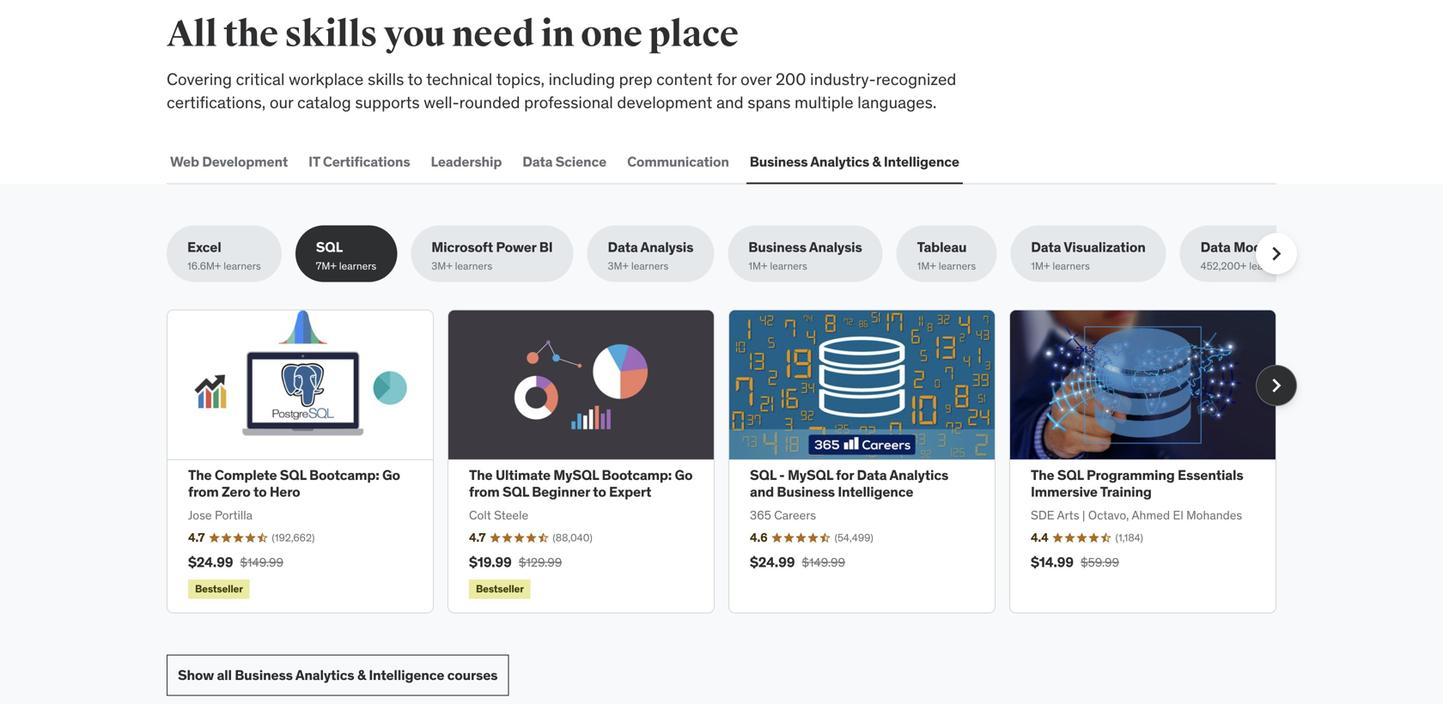 Task type: locate. For each thing, give the bounding box(es) containing it.
0 horizontal spatial to
[[253, 483, 267, 501]]

ultimate
[[496, 467, 551, 484]]

go inside the complete sql bootcamp: go from zero to hero
[[382, 467, 400, 484]]

1 from from the left
[[188, 483, 219, 501]]

beginner
[[532, 483, 590, 501]]

intelligence inside button
[[884, 153, 960, 170]]

show all business analytics & intelligence courses link
[[167, 655, 509, 696]]

go for the complete sql bootcamp: go from zero to hero
[[382, 467, 400, 484]]

it
[[309, 153, 320, 170]]

3 the from the left
[[1031, 467, 1055, 484]]

0 horizontal spatial analysis
[[641, 238, 694, 256]]

web
[[170, 153, 199, 170]]

from
[[188, 483, 219, 501], [469, 483, 500, 501]]

and down over at the top of page
[[716, 92, 744, 112]]

analysis
[[641, 238, 694, 256], [809, 238, 862, 256]]

from for ultimate
[[469, 483, 500, 501]]

1 vertical spatial and
[[750, 483, 774, 501]]

for right the -
[[836, 467, 854, 484]]

data
[[523, 153, 553, 170], [608, 238, 638, 256], [1031, 238, 1061, 256], [1201, 238, 1231, 256], [857, 467, 887, 484]]

bi
[[539, 238, 553, 256]]

skills up workplace
[[285, 12, 377, 57]]

mysql
[[554, 467, 599, 484], [788, 467, 833, 484]]

for left over at the top of page
[[717, 69, 737, 90]]

analysis inside data analysis 3m+ learners
[[641, 238, 694, 256]]

to left expert
[[593, 483, 606, 501]]

analytics inside sql - mysql for data analytics and business intelligence
[[890, 467, 949, 484]]

the for the complete sql bootcamp: go from zero to hero
[[188, 467, 212, 484]]

courses
[[447, 667, 498, 684]]

2 horizontal spatial the
[[1031, 467, 1055, 484]]

2 3m+ from the left
[[608, 260, 629, 273]]

languages.
[[858, 92, 937, 112]]

bootcamp: right hero
[[309, 467, 379, 484]]

0 horizontal spatial &
[[357, 667, 366, 684]]

1 vertical spatial intelligence
[[838, 483, 914, 501]]

skills inside covering critical workplace skills to technical topics, including prep content for over 200 industry-recognized certifications, our catalog supports well-rounded professional development and spans multiple languages.
[[368, 69, 404, 90]]

from left zero on the bottom left of page
[[188, 483, 219, 501]]

the left training
[[1031, 467, 1055, 484]]

0 horizontal spatial bootcamp:
[[309, 467, 379, 484]]

0 horizontal spatial 3m+
[[432, 260, 453, 273]]

1 3m+ from the left
[[432, 260, 453, 273]]

the left ultimate
[[469, 467, 493, 484]]

programming
[[1087, 467, 1175, 484]]

1 horizontal spatial to
[[408, 69, 423, 90]]

modeling
[[1234, 238, 1294, 256]]

2 vertical spatial intelligence
[[369, 667, 444, 684]]

sql right complete
[[280, 467, 306, 484]]

data inside data visualization 1m+ learners
[[1031, 238, 1061, 256]]

0 vertical spatial and
[[716, 92, 744, 112]]

business
[[750, 153, 808, 170], [749, 238, 807, 256], [777, 483, 835, 501], [235, 667, 293, 684]]

next image inside carousel element
[[1263, 372, 1290, 399]]

sql inside sql - mysql for data analytics and business intelligence
[[750, 467, 777, 484]]

1 bootcamp: from the left
[[309, 467, 379, 484]]

2 go from the left
[[675, 467, 693, 484]]

data inside data analysis 3m+ learners
[[608, 238, 638, 256]]

0 horizontal spatial from
[[188, 483, 219, 501]]

to inside the ultimate mysql bootcamp: go from sql beginner to expert
[[593, 483, 606, 501]]

business analytics & intelligence
[[750, 153, 960, 170]]

the left zero on the bottom left of page
[[188, 467, 212, 484]]

1 vertical spatial analytics
[[890, 467, 949, 484]]

to inside covering critical workplace skills to technical topics, including prep content for over 200 industry-recognized certifications, our catalog supports well-rounded professional development and spans multiple languages.
[[408, 69, 423, 90]]

2 the from the left
[[469, 467, 493, 484]]

from left beginner
[[469, 483, 500, 501]]

the ultimate mysql bootcamp: go from sql beginner to expert
[[469, 467, 693, 501]]

1m+ inside data visualization 1m+ learners
[[1031, 260, 1050, 273]]

the for the sql programming essentials immersive training
[[1031, 467, 1055, 484]]

all
[[167, 12, 217, 57]]

0 horizontal spatial mysql
[[554, 467, 599, 484]]

next image inside the topic filters element
[[1263, 240, 1290, 268]]

0 vertical spatial next image
[[1263, 240, 1290, 268]]

communication button
[[624, 141, 733, 182]]

and inside sql - mysql for data analytics and business intelligence
[[750, 483, 774, 501]]

&
[[872, 153, 881, 170], [357, 667, 366, 684]]

1 horizontal spatial mysql
[[788, 467, 833, 484]]

0 vertical spatial skills
[[285, 12, 377, 57]]

1 learners from the left
[[224, 260, 261, 273]]

from inside the complete sql bootcamp: go from zero to hero
[[188, 483, 219, 501]]

and left the -
[[750, 483, 774, 501]]

for inside sql - mysql for data analytics and business intelligence
[[836, 467, 854, 484]]

3 1m+ from the left
[[1031, 260, 1050, 273]]

0 horizontal spatial for
[[717, 69, 737, 90]]

0 vertical spatial &
[[872, 153, 881, 170]]

from inside the ultimate mysql bootcamp: go from sql beginner to expert
[[469, 483, 500, 501]]

analysis for data analysis
[[641, 238, 694, 256]]

1 horizontal spatial for
[[836, 467, 854, 484]]

tableau
[[917, 238, 967, 256]]

mysql for business
[[788, 467, 833, 484]]

1 horizontal spatial the
[[469, 467, 493, 484]]

to right zero on the bottom left of page
[[253, 483, 267, 501]]

1 1m+ from the left
[[749, 260, 768, 273]]

2 analysis from the left
[[809, 238, 862, 256]]

sql left beginner
[[503, 483, 529, 501]]

next image
[[1263, 240, 1290, 268], [1263, 372, 1290, 399]]

data inside data modeling 452,200+ learners
[[1201, 238, 1231, 256]]

1 horizontal spatial &
[[872, 153, 881, 170]]

2 horizontal spatial analytics
[[890, 467, 949, 484]]

learners
[[224, 260, 261, 273], [339, 260, 377, 273], [455, 260, 492, 273], [631, 260, 669, 273], [770, 260, 808, 273], [939, 260, 976, 273], [1053, 260, 1090, 273], [1249, 260, 1287, 273]]

1 horizontal spatial analysis
[[809, 238, 862, 256]]

bootcamp: inside the ultimate mysql bootcamp: go from sql beginner to expert
[[602, 467, 672, 484]]

skills up supports on the top left
[[368, 69, 404, 90]]

multiple
[[795, 92, 854, 112]]

1 the from the left
[[188, 467, 212, 484]]

mysql inside the ultimate mysql bootcamp: go from sql beginner to expert
[[554, 467, 599, 484]]

5 learners from the left
[[770, 260, 808, 273]]

business inside sql - mysql for data analytics and business intelligence
[[777, 483, 835, 501]]

1 vertical spatial next image
[[1263, 372, 1290, 399]]

mysql right ultimate
[[554, 467, 599, 484]]

1 next image from the top
[[1263, 240, 1290, 268]]

mysql inside sql - mysql for data analytics and business intelligence
[[788, 467, 833, 484]]

leadership
[[431, 153, 502, 170]]

6 learners from the left
[[939, 260, 976, 273]]

certifications,
[[167, 92, 266, 112]]

sql left training
[[1057, 467, 1084, 484]]

4 learners from the left
[[631, 260, 669, 273]]

7 learners from the left
[[1053, 260, 1090, 273]]

for
[[717, 69, 737, 90], [836, 467, 854, 484]]

sql up 7m+
[[316, 238, 343, 256]]

development
[[617, 92, 713, 112]]

1 go from the left
[[382, 467, 400, 484]]

show all business analytics & intelligence courses
[[178, 667, 498, 684]]

data inside sql - mysql for data analytics and business intelligence
[[857, 467, 887, 484]]

3m+ inside data analysis 3m+ learners
[[608, 260, 629, 273]]

bootcamp:
[[309, 467, 379, 484], [602, 467, 672, 484]]

communication
[[627, 153, 729, 170]]

the sql programming essentials immersive training link
[[1031, 467, 1244, 501]]

1 analysis from the left
[[641, 238, 694, 256]]

data inside button
[[523, 153, 553, 170]]

skills
[[285, 12, 377, 57], [368, 69, 404, 90]]

0 horizontal spatial the
[[188, 467, 212, 484]]

data for data analysis 3m+ learners
[[608, 238, 638, 256]]

go inside the ultimate mysql bootcamp: go from sql beginner to expert
[[675, 467, 693, 484]]

business inside business analysis 1m+ learners
[[749, 238, 807, 256]]

2 1m+ from the left
[[917, 260, 936, 273]]

sql - mysql for data analytics and business intelligence link
[[750, 467, 949, 501]]

7m+
[[316, 260, 337, 273]]

well-
[[424, 92, 459, 112]]

go
[[382, 467, 400, 484], [675, 467, 693, 484]]

sql
[[316, 238, 343, 256], [280, 467, 306, 484], [750, 467, 777, 484], [1057, 467, 1084, 484], [503, 483, 529, 501]]

1 horizontal spatial 1m+
[[917, 260, 936, 273]]

0 vertical spatial analytics
[[811, 153, 870, 170]]

intelligence inside sql - mysql for data analytics and business intelligence
[[838, 483, 914, 501]]

0 horizontal spatial go
[[382, 467, 400, 484]]

1m+ inside business analysis 1m+ learners
[[749, 260, 768, 273]]

1 horizontal spatial 3m+
[[608, 260, 629, 273]]

learners inside data modeling 452,200+ learners
[[1249, 260, 1287, 273]]

3 learners from the left
[[455, 260, 492, 273]]

all the skills you need in one place
[[167, 12, 739, 57]]

0 vertical spatial intelligence
[[884, 153, 960, 170]]

2 vertical spatial analytics
[[295, 667, 354, 684]]

analytics
[[811, 153, 870, 170], [890, 467, 949, 484], [295, 667, 354, 684]]

you
[[384, 12, 445, 57]]

2 from from the left
[[469, 483, 500, 501]]

0 horizontal spatial 1m+
[[749, 260, 768, 273]]

data for data visualization 1m+ learners
[[1031, 238, 1061, 256]]

1m+
[[749, 260, 768, 273], [917, 260, 936, 273], [1031, 260, 1050, 273]]

the inside the ultimate mysql bootcamp: go from sql beginner to expert
[[469, 467, 493, 484]]

to up supports on the top left
[[408, 69, 423, 90]]

technical
[[426, 69, 493, 90]]

supports
[[355, 92, 420, 112]]

1 mysql from the left
[[554, 467, 599, 484]]

the complete sql bootcamp: go from zero to hero
[[188, 467, 400, 501]]

2 mysql from the left
[[788, 467, 833, 484]]

2 next image from the top
[[1263, 372, 1290, 399]]

and inside covering critical workplace skills to technical topics, including prep content for over 200 industry-recognized certifications, our catalog supports well-rounded professional development and spans multiple languages.
[[716, 92, 744, 112]]

in
[[541, 12, 574, 57]]

bootcamp: inside the complete sql bootcamp: go from zero to hero
[[309, 467, 379, 484]]

learners inside data analysis 3m+ learners
[[631, 260, 669, 273]]

1 horizontal spatial bootcamp:
[[602, 467, 672, 484]]

bootcamp: for hero
[[309, 467, 379, 484]]

2 horizontal spatial 1m+
[[1031, 260, 1050, 273]]

science
[[556, 153, 607, 170]]

and
[[716, 92, 744, 112], [750, 483, 774, 501]]

2 horizontal spatial to
[[593, 483, 606, 501]]

mysql right the -
[[788, 467, 833, 484]]

0 horizontal spatial and
[[716, 92, 744, 112]]

analysis inside business analysis 1m+ learners
[[809, 238, 862, 256]]

sql left the -
[[750, 467, 777, 484]]

the inside the complete sql bootcamp: go from zero to hero
[[188, 467, 212, 484]]

sql 7m+ learners
[[316, 238, 377, 273]]

mysql for beginner
[[554, 467, 599, 484]]

bootcamp: right beginner
[[602, 467, 672, 484]]

data for data science
[[523, 153, 553, 170]]

1 horizontal spatial and
[[750, 483, 774, 501]]

1 horizontal spatial from
[[469, 483, 500, 501]]

8 learners from the left
[[1249, 260, 1287, 273]]

learners inside business analysis 1m+ learners
[[770, 260, 808, 273]]

1 vertical spatial skills
[[368, 69, 404, 90]]

data science
[[523, 153, 607, 170]]

show
[[178, 667, 214, 684]]

1 horizontal spatial go
[[675, 467, 693, 484]]

0 vertical spatial for
[[717, 69, 737, 90]]

for inside covering critical workplace skills to technical topics, including prep content for over 200 industry-recognized certifications, our catalog supports well-rounded professional development and spans multiple languages.
[[717, 69, 737, 90]]

intelligence
[[884, 153, 960, 170], [838, 483, 914, 501], [369, 667, 444, 684]]

16.6m+
[[187, 260, 221, 273]]

1 horizontal spatial analytics
[[811, 153, 870, 170]]

3m+
[[432, 260, 453, 273], [608, 260, 629, 273]]

2 bootcamp: from the left
[[602, 467, 672, 484]]

bootcamp: for to
[[602, 467, 672, 484]]

2 learners from the left
[[339, 260, 377, 273]]

complete
[[215, 467, 277, 484]]

1 vertical spatial for
[[836, 467, 854, 484]]

the inside the sql programming essentials immersive training
[[1031, 467, 1055, 484]]



Task type: describe. For each thing, give the bounding box(es) containing it.
learners inside tableau 1m+ learners
[[939, 260, 976, 273]]

analytics inside button
[[811, 153, 870, 170]]

tableau 1m+ learners
[[917, 238, 976, 273]]

expert
[[609, 483, 651, 501]]

our
[[270, 92, 293, 112]]

business inside button
[[750, 153, 808, 170]]

spans
[[748, 92, 791, 112]]

go for the ultimate mysql bootcamp: go from sql beginner to expert
[[675, 467, 693, 484]]

next image for the topic filters element on the top of the page
[[1263, 240, 1290, 268]]

content
[[657, 69, 713, 90]]

3m+ inside microsoft power bi 3m+ learners
[[432, 260, 453, 273]]

data science button
[[519, 141, 610, 182]]

microsoft power bi 3m+ learners
[[432, 238, 553, 273]]

it certifications
[[309, 153, 410, 170]]

topic filters element
[[167, 225, 1315, 282]]

industry-
[[810, 69, 876, 90]]

from for complete
[[188, 483, 219, 501]]

the complete sql bootcamp: go from zero to hero link
[[188, 467, 400, 501]]

it certifications button
[[305, 141, 414, 182]]

professional
[[524, 92, 613, 112]]

to inside the complete sql bootcamp: go from zero to hero
[[253, 483, 267, 501]]

catalog
[[297, 92, 351, 112]]

learners inside excel 16.6m+ learners
[[224, 260, 261, 273]]

data modeling 452,200+ learners
[[1201, 238, 1294, 273]]

critical
[[236, 69, 285, 90]]

sql inside the sql programming essentials immersive training
[[1057, 467, 1084, 484]]

data visualization 1m+ learners
[[1031, 238, 1146, 273]]

& inside button
[[872, 153, 881, 170]]

need
[[452, 12, 534, 57]]

200
[[776, 69, 806, 90]]

carousel element
[[167, 310, 1297, 614]]

1m+ inside tableau 1m+ learners
[[917, 260, 936, 273]]

business analytics & intelligence button
[[746, 141, 963, 182]]

place
[[649, 12, 739, 57]]

leadership button
[[427, 141, 505, 182]]

data analysis 3m+ learners
[[608, 238, 694, 273]]

1m+ for business analysis
[[749, 260, 768, 273]]

certifications
[[323, 153, 410, 170]]

rounded
[[459, 92, 520, 112]]

1 vertical spatial &
[[357, 667, 366, 684]]

zero
[[222, 483, 251, 501]]

covering critical workplace skills to technical topics, including prep content for over 200 industry-recognized certifications, our catalog supports well-rounded professional development and spans multiple languages.
[[167, 69, 957, 112]]

topics,
[[496, 69, 545, 90]]

sql inside the complete sql bootcamp: go from zero to hero
[[280, 467, 306, 484]]

learners inside data visualization 1m+ learners
[[1053, 260, 1090, 273]]

microsoft
[[432, 238, 493, 256]]

visualization
[[1064, 238, 1146, 256]]

recognized
[[876, 69, 957, 90]]

-
[[779, 467, 785, 484]]

sql inside sql 7m+ learners
[[316, 238, 343, 256]]

analysis for business analysis
[[809, 238, 862, 256]]

the sql programming essentials immersive training
[[1031, 467, 1244, 501]]

over
[[741, 69, 772, 90]]

training
[[1100, 483, 1152, 501]]

power
[[496, 238, 536, 256]]

next image for carousel element
[[1263, 372, 1290, 399]]

452,200+
[[1201, 260, 1247, 273]]

1m+ for data visualization
[[1031, 260, 1050, 273]]

immersive
[[1031, 483, 1098, 501]]

excel 16.6m+ learners
[[187, 238, 261, 273]]

hero
[[270, 483, 300, 501]]

the
[[224, 12, 278, 57]]

learners inside microsoft power bi 3m+ learners
[[455, 260, 492, 273]]

including
[[549, 69, 615, 90]]

sql inside the ultimate mysql bootcamp: go from sql beginner to expert
[[503, 483, 529, 501]]

excel
[[187, 238, 221, 256]]

data for data modeling 452,200+ learners
[[1201, 238, 1231, 256]]

sql - mysql for data analytics and business intelligence
[[750, 467, 949, 501]]

prep
[[619, 69, 653, 90]]

business analysis 1m+ learners
[[749, 238, 862, 273]]

web development button
[[167, 141, 291, 182]]

the ultimate mysql bootcamp: go from sql beginner to expert link
[[469, 467, 693, 501]]

learners inside sql 7m+ learners
[[339, 260, 377, 273]]

web development
[[170, 153, 288, 170]]

essentials
[[1178, 467, 1244, 484]]

0 horizontal spatial analytics
[[295, 667, 354, 684]]

covering
[[167, 69, 232, 90]]

workplace
[[289, 69, 364, 90]]

one
[[581, 12, 642, 57]]

the for the ultimate mysql bootcamp: go from sql beginner to expert
[[469, 467, 493, 484]]

all
[[217, 667, 232, 684]]

development
[[202, 153, 288, 170]]



Task type: vqa. For each thing, say whether or not it's contained in the screenshot.
top Demand
no



